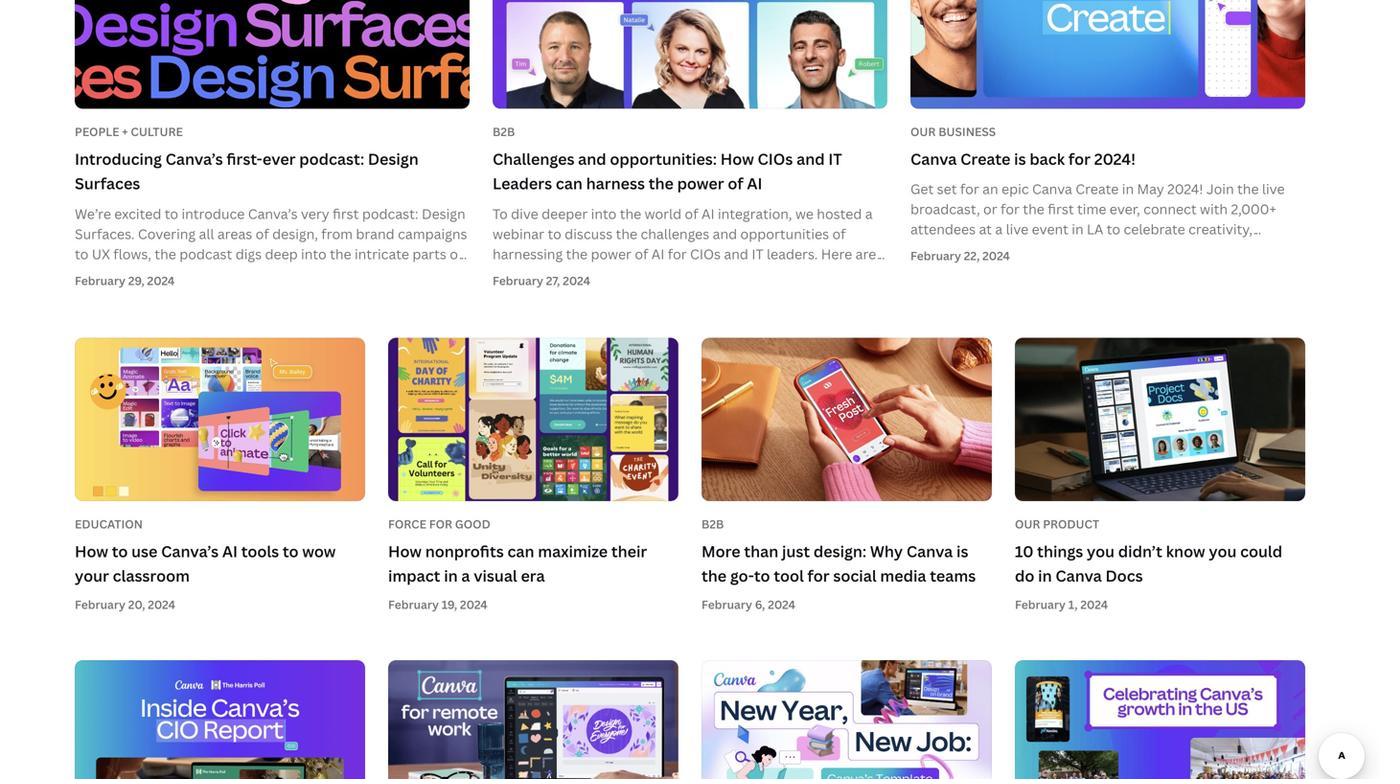 Task type: locate. For each thing, give the bounding box(es) containing it.
february for february 27, 2024
[[493, 273, 544, 288]]

could
[[1241, 541, 1283, 562]]

a inside to dive deeper into the world of ai integration, we hosted a webinar to discuss the challenges and opportunities of harnessing the power of ai for cios and it leaders. here are the top takeaways.
[[866, 205, 873, 223]]

1 horizontal spatial first
[[1048, 200, 1075, 218]]

february 27, 2024
[[493, 273, 591, 288]]

0 horizontal spatial b2b
[[493, 124, 515, 140]]

february for february 19, 2024
[[388, 597, 439, 613]]

our left the business
[[911, 124, 936, 140]]

0 horizontal spatial is
[[957, 541, 969, 562]]

2024! up ever,
[[1095, 149, 1136, 169]]

cios up the 'integration,'
[[758, 149, 793, 169]]

do
[[1016, 566, 1035, 586]]

canva down back
[[1033, 180, 1073, 198]]

ai up 'challenges'
[[702, 205, 715, 223]]

digs
[[236, 245, 262, 263]]

1 vertical spatial create
[[1076, 180, 1119, 198]]

the down opportunities:
[[649, 173, 674, 194]]

the up takeaways.
[[566, 245, 588, 263]]

0 vertical spatial podcast:
[[299, 149, 365, 169]]

live up 2,000+
[[1263, 180, 1286, 198]]

29,
[[128, 273, 145, 288]]

1 vertical spatial design
[[422, 205, 466, 223]]

power inside b2b challenges and opportunities: how cios and it leaders can harness the power of ai
[[678, 173, 725, 194]]

world
[[645, 205, 682, 223]]

surfaces.
[[75, 225, 135, 243]]

to dive deeper into the world of ai integration, we hosted a webinar to discuss the challenges and opportunities of harnessing the power of ai for cios and it leaders. here are the top takeaways.
[[493, 205, 877, 283]]

very
[[301, 205, 330, 223]]

february 1, 2024
[[1016, 597, 1109, 613]]

podcast: inside people + culture introducing canva's first-ever podcast: design surfaces
[[299, 149, 365, 169]]

1 vertical spatial cios
[[690, 245, 721, 263]]

1 horizontal spatial create
[[1076, 180, 1119, 198]]

podcast: right 'ever' at the left
[[299, 149, 365, 169]]

you up docs
[[1087, 541, 1115, 562]]

february for february 22, 2024
[[911, 248, 962, 264]]

live
[[1263, 180, 1286, 198], [1007, 220, 1029, 238]]

is left back
[[1015, 149, 1027, 169]]

1 horizontal spatial is
[[1015, 149, 1027, 169]]

for right back
[[1069, 149, 1091, 169]]

design up brand
[[368, 149, 419, 169]]

first up event
[[1048, 200, 1075, 218]]

our
[[911, 124, 936, 140], [1016, 516, 1041, 532]]

1 horizontal spatial it
[[829, 149, 843, 169]]

docs
[[1106, 566, 1144, 586]]

first
[[1048, 200, 1075, 218], [333, 205, 359, 223]]

power inside to dive deeper into the world of ai integration, we hosted a webinar to discuss the challenges and opportunities of harnessing the power of ai for cios and it leaders. here are the top takeaways.
[[591, 245, 632, 263]]

in down nonprofits
[[444, 566, 458, 586]]

in up ever,
[[1123, 180, 1135, 198]]

a right at
[[996, 220, 1003, 238]]

1 horizontal spatial you
[[1210, 541, 1237, 562]]

1 vertical spatial power
[[591, 245, 632, 263]]

first up from at the left
[[333, 205, 359, 223]]

the up event
[[1024, 200, 1045, 218]]

b2b inside b2b challenges and opportunities: how cios and it leaders can harness the power of ai
[[493, 124, 515, 140]]

february 22, 2024
[[911, 248, 1011, 264]]

2024 right the "1,"
[[1081, 597, 1109, 613]]

february 29, 2024
[[75, 273, 175, 288]]

1 horizontal spatial live
[[1263, 180, 1286, 198]]

1 vertical spatial it
[[752, 245, 764, 263]]

1,
[[1069, 597, 1078, 613]]

into down design,
[[301, 245, 327, 263]]

to right la
[[1107, 220, 1121, 238]]

how inside education how to use canva's ai tools to wow your classroom
[[75, 541, 108, 562]]

1 horizontal spatial how
[[388, 541, 422, 562]]

to down than on the right bottom
[[755, 566, 771, 586]]

how up "your"
[[75, 541, 108, 562]]

0 vertical spatial our
[[911, 124, 936, 140]]

0 vertical spatial live
[[1263, 180, 1286, 198]]

collaboration,
[[911, 240, 1001, 259]]

go-
[[731, 566, 755, 586]]

canva's for first-
[[166, 149, 223, 169]]

brand
[[356, 225, 395, 243]]

1 horizontal spatial can
[[556, 173, 583, 194]]

brains
[[144, 265, 184, 283]]

our inside our product 10 things you didn't know you could do in canva docs
[[1016, 516, 1041, 532]]

in left la
[[1072, 220, 1084, 238]]

0 horizontal spatial into
[[301, 245, 327, 263]]

impact
[[388, 566, 441, 586]]

first inside get set for an epic canva create in may 2024! join the live broadcast, or for the first time ever,  connect with 2,000+ attendees at a live event in la to celebrate creativity, collaboration, and inspiration.
[[1048, 200, 1075, 218]]

+
[[122, 124, 128, 140]]

for right tool
[[808, 566, 830, 586]]

know
[[1167, 541, 1206, 562]]

our inside our business canva create is back for 2024!
[[911, 124, 936, 140]]

for inside b2b more than just design: why canva is the go-to tool for social media teams
[[808, 566, 830, 586]]

cios down 'challenges'
[[690, 245, 721, 263]]

february left the "1,"
[[1016, 597, 1066, 613]]

0 horizontal spatial our
[[911, 124, 936, 140]]

how up impact
[[388, 541, 422, 562]]

the left top
[[493, 265, 514, 283]]

is inside our business canva create is back for 2024!
[[1015, 149, 1027, 169]]

podcast: for first
[[362, 205, 419, 223]]

1 vertical spatial can
[[508, 541, 535, 562]]

0 vertical spatial into
[[591, 205, 617, 223]]

you right know
[[1210, 541, 1237, 562]]

in right do
[[1039, 566, 1053, 586]]

2024 right 19, at left bottom
[[460, 597, 488, 613]]

0 horizontal spatial how
[[75, 541, 108, 562]]

podcast: up brand
[[362, 205, 419, 223]]

1 vertical spatial b2b
[[702, 516, 724, 532]]

good
[[455, 516, 491, 532]]

canva's inside people + culture introducing canva's first-ever podcast: design surfaces
[[166, 149, 223, 169]]

blue background saying inside canva's cio report with an image of the report on a latop image
[[75, 661, 365, 780]]

why
[[871, 541, 903, 562]]

0 vertical spatial cios
[[758, 149, 793, 169]]

connect
[[1144, 200, 1197, 218]]

1 vertical spatial our
[[1016, 516, 1041, 532]]

to inside to dive deeper into the world of ai integration, we hosted a webinar to discuss the challenges and opportunities of harnessing the power of ai for cios and it leaders. here are the top takeaways.
[[548, 225, 562, 243]]

canva's up design,
[[248, 205, 298, 223]]

design up campaigns
[[422, 205, 466, 223]]

february down "your"
[[75, 597, 126, 613]]

can up deeper
[[556, 173, 583, 194]]

1 vertical spatial podcast:
[[362, 205, 419, 223]]

is up teams
[[957, 541, 969, 562]]

1 horizontal spatial b2b
[[702, 516, 724, 532]]

0 vertical spatial 2024!
[[1095, 149, 1136, 169]]

designers'
[[75, 265, 141, 283]]

into inside we're excited to introduce canva's very first podcast: design surfaces. covering all areas of design, from brand campaigns to ux flows, the podcast digs deep into the intricate parts of designers' brains to unearth valuable insights, unique perspectives, and what makes them tick.
[[301, 245, 327, 263]]

canva's for very
[[248, 205, 298, 223]]

0 vertical spatial is
[[1015, 149, 1027, 169]]

can
[[556, 173, 583, 194], [508, 541, 535, 562]]

to down deeper
[[548, 225, 562, 243]]

2024!
[[1095, 149, 1136, 169], [1168, 180, 1204, 198]]

valuable
[[259, 265, 314, 283]]

0 horizontal spatial it
[[752, 245, 764, 263]]

into up discuss
[[591, 205, 617, 223]]

can inside force for good how nonprofits can maximize their impact in a visual era
[[508, 541, 535, 562]]

the down more
[[702, 566, 727, 586]]

0 horizontal spatial can
[[508, 541, 535, 562]]

2024 right 27,
[[563, 273, 591, 288]]

2024 right 22, on the right top of the page
[[983, 248, 1011, 264]]

create inside get set for an epic canva create in may 2024! join the live broadcast, or for the first time ever,  connect with 2,000+ attendees at a live event in la to celebrate creativity, collaboration, and inspiration.
[[1076, 180, 1119, 198]]

1 vertical spatial canva's
[[248, 205, 298, 223]]

than
[[745, 541, 779, 562]]

in inside our product 10 things you didn't know you could do in canva docs
[[1039, 566, 1053, 586]]

canva up 'get'
[[911, 149, 957, 169]]

22,
[[964, 248, 980, 264]]

2 vertical spatial canva's
[[161, 541, 219, 562]]

with
[[1201, 200, 1229, 218]]

for left the good
[[429, 516, 453, 532]]

live right at
[[1007, 220, 1029, 238]]

february down harnessing
[[493, 273, 544, 288]]

b2b more than just design: why canva is the go-to tool for social media teams
[[702, 516, 976, 586]]

b2b inside b2b more than just design: why canva is the go-to tool for social media teams
[[702, 516, 724, 532]]

back
[[1030, 149, 1066, 169]]

0 horizontal spatial a
[[462, 566, 470, 586]]

cios inside b2b challenges and opportunities: how cios and it leaders can harness the power of ai
[[758, 149, 793, 169]]

1 vertical spatial live
[[1007, 220, 1029, 238]]

the up insights, at left top
[[330, 245, 352, 263]]

it inside to dive deeper into the world of ai integration, we hosted a webinar to discuss the challenges and opportunities of harnessing the power of ai for cios and it leaders. here are the top takeaways.
[[752, 245, 764, 263]]

canva's down culture
[[166, 149, 223, 169]]

in inside force for good how nonprofits can maximize their impact in a visual era
[[444, 566, 458, 586]]

our up 10
[[1016, 516, 1041, 532]]

0 horizontal spatial create
[[961, 149, 1011, 169]]

0 horizontal spatial first
[[333, 205, 359, 223]]

wow
[[302, 541, 336, 562]]

flows,
[[113, 245, 151, 263]]

image of a mobile phone with a creative and bright pink social media tile being made using canva image
[[702, 338, 993, 501]]

power down opportunities:
[[678, 173, 725, 194]]

canva up teams
[[907, 541, 953, 562]]

of inside b2b challenges and opportunities: how cios and it leaders can harness the power of ai
[[728, 173, 744, 194]]

0 horizontal spatial design
[[368, 149, 419, 169]]

for down 'challenges'
[[668, 245, 687, 263]]

1 you from the left
[[1087, 541, 1115, 562]]

2024! up "connect"
[[1168, 180, 1204, 198]]

0 vertical spatial power
[[678, 173, 725, 194]]

design inside we're excited to introduce canva's very first podcast: design surfaces. covering all areas of design, from brand campaigns to ux flows, the podcast digs deep into the intricate parts of designers' brains to unearth valuable insights, unique perspectives, and what makes them tick.
[[422, 205, 466, 223]]

podcast: inside we're excited to introduce canva's very first podcast: design surfaces. covering all areas of design, from brand campaigns to ux flows, the podcast digs deep into the intricate parts of designers' brains to unearth valuable insights, unique perspectives, and what makes them tick.
[[362, 205, 419, 223]]

to inside b2b more than just design: why canva is the go-to tool for social media teams
[[755, 566, 771, 586]]

0 vertical spatial canva's
[[166, 149, 223, 169]]

a inside force for good how nonprofits can maximize their impact in a visual era
[[462, 566, 470, 586]]

b2b up challenges
[[493, 124, 515, 140]]

2024 right the 20, at the left bottom of page
[[148, 597, 176, 613]]

1 horizontal spatial cios
[[758, 149, 793, 169]]

it up hosted
[[829, 149, 843, 169]]

2024 for february 29, 2024
[[147, 273, 175, 288]]

create
[[961, 149, 1011, 169], [1076, 180, 1119, 198]]

challenges
[[641, 225, 710, 243]]

1 horizontal spatial design
[[422, 205, 466, 223]]

0 horizontal spatial you
[[1087, 541, 1115, 562]]

it down opportunities
[[752, 245, 764, 263]]

2024 right 6,
[[768, 597, 796, 613]]

image saying 'celebrating canva's growth in the us' alongside some images of austin based canvanauts connecting and celebrating together. image
[[1016, 661, 1306, 780]]

2024 for february 19, 2024
[[460, 597, 488, 613]]

b2b up more
[[702, 516, 724, 532]]

ever
[[263, 149, 296, 169]]

of up the 'integration,'
[[728, 173, 744, 194]]

power down discuss
[[591, 245, 632, 263]]

b2b challenges and opportunities: how cios and it leaders can harness the power of ai
[[493, 124, 843, 194]]

canva's inside education how to use canva's ai tools to wow your classroom
[[161, 541, 219, 562]]

didn't
[[1119, 541, 1163, 562]]

0 vertical spatial create
[[961, 149, 1011, 169]]

get set for an epic canva create in may 2024! join the live broadcast, or for the first time ever,  connect with 2,000+ attendees at a live event in la to celebrate creativity, collaboration, and inspiration.
[[911, 180, 1286, 259]]

canva up the "1,"
[[1056, 566, 1103, 586]]

b2b
[[493, 124, 515, 140], [702, 516, 724, 532]]

february 6, 2024
[[702, 597, 796, 613]]

2 horizontal spatial how
[[721, 149, 754, 169]]

podcast:
[[299, 149, 365, 169], [362, 205, 419, 223]]

create up the time
[[1076, 180, 1119, 198]]

classroom
[[113, 566, 190, 586]]

february
[[911, 248, 962, 264], [75, 273, 126, 288], [493, 273, 544, 288], [75, 597, 126, 613], [388, 597, 439, 613], [702, 597, 753, 613], [1016, 597, 1066, 613]]

ai left tools
[[222, 541, 238, 562]]

february down impact
[[388, 597, 439, 613]]

1 horizontal spatial a
[[866, 205, 873, 223]]

for inside to dive deeper into the world of ai integration, we hosted a webinar to discuss the challenges and opportunities of harnessing the power of ai for cios and it leaders. here are the top takeaways.
[[668, 245, 687, 263]]

10
[[1016, 541, 1034, 562]]

power
[[678, 173, 725, 194], [591, 245, 632, 263]]

harnessing
[[493, 245, 563, 263]]

february down ux
[[75, 273, 126, 288]]

2024 right 29, on the left
[[147, 273, 175, 288]]

maximize
[[538, 541, 608, 562]]

february down attendees
[[911, 248, 962, 264]]

in
[[1123, 180, 1135, 198], [1072, 220, 1084, 238], [444, 566, 458, 586], [1039, 566, 1053, 586]]

create up an
[[961, 149, 1011, 169]]

and
[[578, 149, 607, 169], [797, 149, 825, 169], [713, 225, 738, 243], [1004, 240, 1029, 259], [724, 245, 749, 263], [165, 285, 189, 303]]

2 horizontal spatial a
[[996, 220, 1003, 238]]

the right discuss
[[616, 225, 638, 243]]

force for good how nonprofits can maximize their impact in a visual era
[[388, 516, 648, 586]]

a right hosted
[[866, 205, 873, 223]]

first inside we're excited to introduce canva's very first podcast: design surfaces. covering all areas of design, from brand campaigns to ux flows, the podcast digs deep into the intricate parts of designers' brains to unearth valuable insights, unique perspectives, and what makes them tick.
[[333, 205, 359, 223]]

canva's right use
[[161, 541, 219, 562]]

and inside we're excited to introduce canva's very first podcast: design surfaces. covering all areas of design, from brand campaigns to ux flows, the podcast digs deep into the intricate parts of designers' brains to unearth valuable insights, unique perspectives, and what makes them tick.
[[165, 285, 189, 303]]

a laptop with a colorful canva design that says 'design for everyone' and the title: canva for remote work image
[[388, 661, 679, 780]]

ai up the 'integration,'
[[747, 173, 763, 194]]

we're
[[75, 205, 111, 223]]

unearth
[[204, 265, 256, 283]]

how up the 'integration,'
[[721, 149, 754, 169]]

1 vertical spatial into
[[301, 245, 327, 263]]

can up era
[[508, 541, 535, 562]]

0 horizontal spatial live
[[1007, 220, 1029, 238]]

27,
[[546, 273, 560, 288]]

february down the go-
[[702, 597, 753, 613]]

0 horizontal spatial 2024!
[[1095, 149, 1136, 169]]

canva's inside we're excited to introduce canva's very first podcast: design surfaces. covering all areas of design, from brand campaigns to ux flows, the podcast digs deep into the intricate parts of designers' brains to unearth valuable insights, unique perspectives, and what makes them tick.
[[248, 205, 298, 223]]

1 vertical spatial is
[[957, 541, 969, 562]]

to up covering on the left of page
[[165, 205, 178, 223]]

1 horizontal spatial our
[[1016, 516, 1041, 532]]

to down podcast
[[187, 265, 201, 283]]

1 horizontal spatial into
[[591, 205, 617, 223]]

era
[[521, 566, 545, 586]]

0 vertical spatial design
[[368, 149, 419, 169]]

attendees
[[911, 220, 976, 238]]

0 horizontal spatial power
[[591, 245, 632, 263]]

for
[[1069, 149, 1091, 169], [961, 180, 980, 198], [1001, 200, 1020, 218], [668, 245, 687, 263], [429, 516, 453, 532], [808, 566, 830, 586]]

0 horizontal spatial cios
[[690, 245, 721, 263]]

february for february 20, 2024
[[75, 597, 126, 613]]

business
[[939, 124, 996, 140]]

1 horizontal spatial 2024!
[[1168, 180, 1204, 198]]

of down hosted
[[833, 225, 846, 243]]

from
[[322, 225, 353, 243]]

epic
[[1002, 180, 1030, 198]]

0 vertical spatial it
[[829, 149, 843, 169]]

0 vertical spatial can
[[556, 173, 583, 194]]

design for ever
[[368, 149, 419, 169]]

are
[[856, 245, 877, 263]]

1 vertical spatial 2024!
[[1168, 180, 1204, 198]]

into
[[591, 205, 617, 223], [301, 245, 327, 263]]

design inside people + culture introducing canva's first-ever podcast: design surfaces
[[368, 149, 419, 169]]

0 vertical spatial b2b
[[493, 124, 515, 140]]

a down nonprofits
[[462, 566, 470, 586]]

we
[[796, 205, 814, 223]]

of right parts
[[450, 245, 464, 263]]

1 horizontal spatial power
[[678, 173, 725, 194]]



Task type: vqa. For each thing, say whether or not it's contained in the screenshot.
the podcast: related to ever
yes



Task type: describe. For each thing, give the bounding box(es) containing it.
canva inside b2b more than just design: why canva is the go-to tool for social media teams
[[907, 541, 953, 562]]

event
[[1032, 220, 1069, 238]]

of down 'challenges'
[[635, 245, 649, 263]]

2024! inside get set for an epic canva create in may 2024! join the live broadcast, or for the first time ever,  connect with 2,000+ attendees at a live event in la to celebrate creativity, collaboration, and inspiration.
[[1168, 180, 1204, 198]]

perspectives,
[[75, 285, 162, 303]]

our for 10
[[1016, 516, 1041, 532]]

surfaces
[[75, 173, 140, 194]]

creativity,
[[1189, 220, 1253, 238]]

of up digs
[[256, 225, 269, 243]]

opportunities
[[741, 225, 830, 243]]

introduce
[[182, 205, 245, 223]]

our for canva
[[911, 124, 936, 140]]

canva inside get set for an epic canva create in may 2024! join the live broadcast, or for the first time ever,  connect with 2,000+ attendees at a live event in la to celebrate creativity, collaboration, and inspiration.
[[1033, 180, 1073, 198]]

2 you from the left
[[1210, 541, 1237, 562]]

2024 for february 27, 2024
[[563, 273, 591, 288]]

takeaways.
[[543, 265, 614, 283]]

education how to use canva's ai tools to wow your classroom
[[75, 516, 336, 586]]

canva's for ai
[[161, 541, 219, 562]]

canva inside our business canva create is back for 2024!
[[911, 149, 957, 169]]

to left ux
[[75, 245, 89, 263]]

the down covering on the left of page
[[155, 245, 176, 263]]

it inside b2b challenges and opportunities: how cios and it leaders can harness the power of ai
[[829, 149, 843, 169]]

force
[[388, 516, 427, 532]]

ux
[[92, 245, 110, 263]]

time
[[1078, 200, 1107, 218]]

2024 for february 6, 2024
[[768, 597, 796, 613]]

visual
[[474, 566, 518, 586]]

for inside our business canva create is back for 2024!
[[1069, 149, 1091, 169]]

ai inside education how to use canva's ai tools to wow your classroom
[[222, 541, 238, 562]]

introducing
[[75, 149, 162, 169]]

ai down 'challenges'
[[652, 245, 665, 263]]

2024 for february 22, 2024
[[983, 248, 1011, 264]]

integration,
[[718, 205, 793, 223]]

just
[[783, 541, 810, 562]]

image saying new year, new job with some images of people using canva on laptops to make resume designs image
[[702, 661, 993, 780]]

opportunities:
[[610, 149, 717, 169]]

2,000+
[[1232, 200, 1277, 218]]

hosted
[[817, 205, 862, 223]]

february for february 29, 2024
[[75, 273, 126, 288]]

la
[[1087, 220, 1104, 238]]

purple thumbnail with a range of different nonprofit canva templates image
[[388, 338, 679, 501]]

how inside b2b challenges and opportunities: how cios and it leaders can harness the power of ai
[[721, 149, 754, 169]]

makes
[[228, 285, 269, 303]]

all
[[199, 225, 214, 243]]

how inside force for good how nonprofits can maximize their impact in a visual era
[[388, 541, 422, 562]]

leaders
[[493, 173, 552, 194]]

design:
[[814, 541, 867, 562]]

our product 10 things you didn't know you could do in canva docs
[[1016, 516, 1283, 586]]

first-
[[227, 149, 263, 169]]

inspiration.
[[1032, 240, 1105, 259]]

2024 for february 1, 2024
[[1081, 597, 1109, 613]]

cios inside to dive deeper into the world of ai integration, we hosted a webinar to discuss the challenges and opportunities of harnessing the power of ai for cios and it leaders. here are the top takeaways.
[[690, 245, 721, 263]]

image of a laptop showing a canva docs template with bright colors, images of people and graphics image
[[1016, 338, 1306, 501]]

challenges
[[493, 149, 575, 169]]

we're excited to introduce canva's very first podcast: design surfaces. covering all areas of design, from brand campaigns to ux flows, the podcast digs deep into the intricate parts of designers' brains to unearth valuable insights, unique perspectives, and what makes them tick.
[[75, 205, 467, 303]]

b2b for more
[[702, 516, 724, 532]]

education
[[75, 516, 143, 532]]

what
[[193, 285, 225, 303]]

the inside b2b more than just design: why canva is the go-to tool for social media teams
[[702, 566, 727, 586]]

discuss
[[565, 225, 613, 243]]

and inside get set for an epic canva create in may 2024! join the live broadcast, or for the first time ever,  connect with 2,000+ attendees at a live event in la to celebrate creativity, collaboration, and inspiration.
[[1004, 240, 1029, 259]]

our business canva create is back for 2024!
[[911, 124, 1136, 169]]

february for february 1, 2024
[[1016, 597, 1066, 613]]

top
[[518, 265, 540, 283]]

deeper
[[542, 205, 588, 223]]

ever,
[[1110, 200, 1141, 218]]

areas
[[218, 225, 252, 243]]

create inside our business canva create is back for 2024!
[[961, 149, 1011, 169]]

deep
[[265, 245, 298, 263]]

the left world
[[620, 205, 642, 223]]

more
[[702, 541, 741, 562]]

people
[[75, 124, 119, 140]]

tools
[[241, 541, 279, 562]]

ai inside b2b challenges and opportunities: how cios and it leaders can harness the power of ai
[[747, 173, 763, 194]]

2024 for february 20, 2024
[[148, 597, 176, 613]]

an
[[983, 180, 999, 198]]

to
[[493, 205, 508, 223]]

for inside force for good how nonprofits can maximize their impact in a visual era
[[429, 516, 453, 532]]

campaigns
[[398, 225, 467, 243]]

tool
[[774, 566, 804, 586]]

19,
[[442, 597, 458, 613]]

social
[[834, 566, 877, 586]]

to left use
[[112, 541, 128, 562]]

broadcast,
[[911, 200, 981, 218]]

or
[[984, 200, 998, 218]]

unique
[[374, 265, 418, 283]]

of up 'challenges'
[[685, 205, 699, 223]]

here
[[822, 245, 853, 263]]

design for first
[[422, 205, 466, 223]]

for right or
[[1001, 200, 1020, 218]]

2024! inside our business canva create is back for 2024!
[[1095, 149, 1136, 169]]

podcast
[[180, 245, 232, 263]]

may
[[1138, 180, 1165, 198]]

podcast: for ever
[[299, 149, 365, 169]]

to left 'wow'
[[283, 541, 299, 562]]

dive
[[511, 205, 539, 223]]

can inside b2b challenges and opportunities: how cios and it leaders can harness the power of ai
[[556, 173, 583, 194]]

to inside get set for an epic canva create in may 2024! join the live broadcast, or for the first time ever,  connect with 2,000+ attendees at a live event in la to celebrate creativity, collaboration, and inspiration.
[[1107, 220, 1121, 238]]

parts
[[413, 245, 447, 263]]

excited
[[114, 205, 161, 223]]

the inside b2b challenges and opportunities: how cios and it leaders can harness the power of ai
[[649, 173, 674, 194]]

intricate
[[355, 245, 409, 263]]

webinar
[[493, 225, 545, 243]]

february for february 6, 2024
[[702, 597, 753, 613]]

for left an
[[961, 180, 980, 198]]

your
[[75, 566, 109, 586]]

is inside b2b more than just design: why canva is the go-to tool for social media teams
[[957, 541, 969, 562]]

join
[[1207, 180, 1235, 198]]

get
[[911, 180, 934, 198]]

things
[[1038, 541, 1084, 562]]

february 19, 2024
[[388, 597, 488, 613]]

into inside to dive deeper into the world of ai integration, we hosted a webinar to discuss the challenges and opportunities of harnessing the power of ai for cios and it leaders. here are the top takeaways.
[[591, 205, 617, 223]]

february 20, 2024
[[75, 597, 176, 613]]

canva inside our product 10 things you didn't know you could do in canva docs
[[1056, 566, 1103, 586]]

6,
[[755, 597, 766, 613]]

people + culture introducing canva's first-ever podcast: design surfaces
[[75, 124, 419, 194]]

a inside get set for an epic canva create in may 2024! join the live broadcast, or for the first time ever,  connect with 2,000+ attendees at a live event in la to celebrate creativity, collaboration, and inspiration.
[[996, 220, 1003, 238]]

the up 2,000+
[[1238, 180, 1260, 198]]

design,
[[272, 225, 318, 243]]

20,
[[128, 597, 145, 613]]

set
[[938, 180, 958, 198]]

insights,
[[317, 265, 370, 283]]

b2b for challenges
[[493, 124, 515, 140]]



